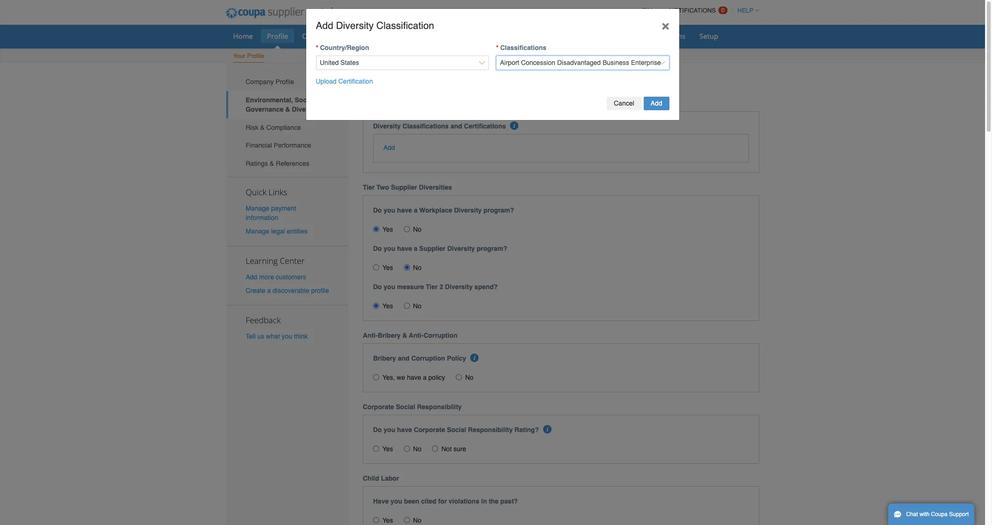 Task type: describe. For each thing, give the bounding box(es) containing it.
yes,
[[383, 374, 395, 382]]

bribery and corruption policy
[[373, 355, 466, 363]]

coupa
[[931, 512, 948, 518]]

× dialog
[[306, 8, 680, 120]]

we
[[397, 374, 405, 382]]

program? for do you have a supplier diversity program?
[[477, 245, 507, 253]]

no for supplier
[[413, 264, 422, 272]]

ratings
[[246, 160, 268, 167]]

* classifications
[[496, 44, 547, 51]]

have for supplier
[[397, 245, 412, 253]]

add for add diversity classification
[[316, 20, 333, 31]]

0 vertical spatial social
[[396, 404, 415, 411]]

service/time sheets link
[[333, 29, 411, 43]]

a for do you have a workplace diversity program?
[[414, 207, 418, 214]]

more
[[259, 274, 274, 281]]

0 vertical spatial add button
[[644, 97, 669, 110]]

discoverable
[[273, 287, 309, 295]]

violations
[[449, 498, 479, 506]]

ratings & references
[[246, 160, 309, 167]]

profile
[[311, 287, 329, 295]]

additional information image for bribery and corruption policy
[[471, 354, 479, 363]]

1 horizontal spatial social,
[[454, 73, 493, 88]]

social, inside "environmental, social, governance & diversity"
[[295, 96, 316, 104]]

performance
[[274, 142, 311, 149]]

feedback
[[246, 315, 281, 326]]

chat
[[906, 512, 918, 518]]

1 horizontal spatial governance
[[497, 73, 568, 88]]

manage legal entities link
[[246, 228, 308, 235]]

no down policy
[[465, 374, 474, 382]]

add-ons link
[[652, 29, 692, 43]]

chat with coupa support
[[906, 512, 969, 518]]

policy
[[447, 355, 466, 363]]

have
[[373, 498, 389, 506]]

* country/region
[[316, 44, 369, 51]]

your profile
[[233, 52, 264, 59]]

manage legal entities
[[246, 228, 308, 235]]

cited
[[421, 498, 436, 506]]

your profile link
[[233, 51, 265, 63]]

environmental, social, governance & diversity link
[[226, 91, 349, 118]]

certifications
[[464, 122, 506, 130]]

upload certification
[[316, 77, 373, 85]]

0 vertical spatial corruption
[[424, 332, 458, 340]]

upload certification button
[[316, 76, 373, 86]]

0 vertical spatial tier
[[363, 184, 375, 191]]

do for do you have a workplace diversity program?
[[373, 207, 382, 214]]

diversities
[[419, 184, 452, 191]]

environmental, social, governance & diversity inside environmental, social, governance & diversity link
[[246, 96, 320, 113]]

add for the topmost "add" button
[[651, 100, 662, 107]]

0 vertical spatial profile
[[267, 31, 288, 41]]

a right create on the left bottom of the page
[[267, 287, 271, 295]]

you for do you have a supplier diversity program?
[[384, 245, 395, 253]]

diversity inside × 'dialog'
[[336, 20, 374, 31]]

do you measure tier 2 diversity spend?
[[373, 284, 498, 291]]

quick
[[246, 186, 267, 198]]

for
[[438, 498, 447, 506]]

yes for do you have a supplier diversity program?
[[383, 264, 393, 272]]

0 vertical spatial and
[[451, 122, 462, 130]]

learning center
[[246, 255, 305, 267]]

0 vertical spatial environmental,
[[363, 73, 450, 88]]

manage payment information link
[[246, 205, 296, 221]]

upload
[[316, 77, 337, 85]]

with
[[920, 512, 930, 518]]

your
[[233, 52, 245, 59]]

do you have corporate social responsibility rating?
[[373, 427, 539, 434]]

risk & compliance
[[246, 124, 301, 131]]

child labor
[[363, 475, 399, 483]]

policy
[[429, 374, 445, 382]]

been
[[404, 498, 419, 506]]

governance inside "environmental, social, governance & diversity"
[[246, 106, 284, 113]]

risk & compliance link
[[226, 118, 349, 137]]

customers
[[276, 274, 306, 281]]

1 vertical spatial responsibility
[[468, 427, 513, 434]]

create a discoverable profile
[[246, 287, 329, 295]]

tier two supplier diversities
[[363, 184, 452, 191]]

1 vertical spatial add button
[[383, 143, 395, 153]]

payment
[[271, 205, 296, 212]]

service/time
[[339, 31, 381, 41]]

coupa supplier portal image
[[219, 1, 340, 25]]

you for do you have a workplace diversity program?
[[384, 207, 395, 214]]

financial
[[246, 142, 272, 149]]

0 vertical spatial environmental, social, governance & diversity
[[363, 73, 634, 88]]

ons
[[674, 31, 686, 41]]

add-ons
[[658, 31, 686, 41]]

add for the bottom "add" button
[[383, 144, 395, 152]]

create a discoverable profile link
[[246, 287, 329, 295]]

the
[[489, 498, 499, 506]]

corporate social responsibility
[[363, 404, 462, 411]]

think
[[294, 333, 308, 341]]

no for workplace
[[413, 226, 422, 233]]

1 vertical spatial and
[[398, 355, 410, 363]]

do for do you have corporate social responsibility rating?
[[373, 427, 382, 434]]

do you have a supplier diversity program?
[[373, 245, 507, 253]]

×
[[662, 18, 669, 33]]

spend?
[[475, 284, 498, 291]]

tell us what you think button
[[246, 332, 308, 342]]

add for add more customers
[[246, 274, 257, 281]]

home
[[233, 31, 253, 41]]

add diversity classification
[[316, 20, 434, 31]]

additional information image for diversity classifications and certifications
[[510, 121, 519, 130]]

1 vertical spatial corruption
[[411, 355, 445, 363]]

legal
[[271, 228, 285, 235]]

0 vertical spatial bribery
[[378, 332, 401, 340]]

0 horizontal spatial supplier
[[391, 184, 417, 191]]

1 horizontal spatial social
[[447, 427, 466, 434]]

have for social
[[397, 427, 412, 434]]

financial performance
[[246, 142, 311, 149]]

home link
[[227, 29, 259, 43]]



Task type: locate. For each thing, give the bounding box(es) containing it.
you for do you measure tier 2 diversity spend?
[[384, 284, 395, 291]]

add more customers link
[[246, 274, 306, 281]]

governance down * classifications
[[497, 73, 568, 88]]

profile for your profile
[[247, 52, 264, 59]]

1 vertical spatial environmental, social, governance & diversity
[[246, 96, 320, 113]]

two
[[377, 184, 389, 191]]

diversity
[[336, 20, 374, 31], [584, 73, 634, 88], [292, 106, 320, 113], [373, 122, 401, 130], [454, 207, 482, 214], [447, 245, 475, 253], [445, 284, 473, 291]]

social
[[396, 404, 415, 411], [447, 427, 466, 434]]

entities
[[287, 228, 308, 235]]

add inside button
[[651, 100, 662, 107]]

you for have you been cited for violations in the past?
[[391, 498, 402, 506]]

0 horizontal spatial environmental, social, governance & diversity
[[246, 96, 320, 113]]

country/region
[[320, 44, 369, 51]]

1 do from the top
[[373, 207, 382, 214]]

1 vertical spatial classifications
[[403, 122, 449, 130]]

supplier right two
[[391, 184, 417, 191]]

2 * from the left
[[496, 44, 499, 51]]

profile right your
[[247, 52, 264, 59]]

have for policy
[[407, 374, 421, 382]]

corporate
[[363, 404, 394, 411], [414, 427, 445, 434]]

yes
[[383, 226, 393, 233], [383, 264, 393, 272], [383, 303, 393, 310], [383, 446, 393, 453], [383, 517, 393, 525]]

1 vertical spatial environmental,
[[246, 96, 293, 104]]

profile for company profile
[[276, 78, 294, 86]]

cancel
[[614, 100, 634, 107]]

5 yes from the top
[[383, 517, 393, 525]]

responsibility up do you have corporate social responsibility rating?
[[417, 404, 462, 411]]

manage for manage legal entities
[[246, 228, 269, 235]]

add button right cancel button
[[644, 97, 669, 110]]

2 do from the top
[[373, 245, 382, 253]]

setup
[[700, 31, 719, 41]]

yes, we have a policy
[[383, 374, 445, 382]]

0 horizontal spatial responsibility
[[417, 404, 462, 411]]

you for do you have corporate social responsibility rating?
[[384, 427, 395, 434]]

None radio
[[373, 226, 379, 233], [404, 226, 410, 233], [373, 265, 379, 271], [404, 265, 410, 271], [373, 303, 379, 309], [404, 303, 410, 309], [373, 375, 379, 381], [373, 446, 379, 452], [404, 446, 410, 452], [432, 446, 438, 452], [404, 518, 410, 524], [373, 226, 379, 233], [404, 226, 410, 233], [373, 265, 379, 271], [404, 265, 410, 271], [373, 303, 379, 309], [404, 303, 410, 309], [373, 375, 379, 381], [373, 446, 379, 452], [404, 446, 410, 452], [432, 446, 438, 452], [404, 518, 410, 524]]

1 yes from the top
[[383, 226, 393, 233]]

child
[[363, 475, 379, 483]]

profile up environmental, social, governance & diversity link
[[276, 78, 294, 86]]

and left the certifications
[[451, 122, 462, 130]]

0 horizontal spatial governance
[[246, 106, 284, 113]]

a left workplace at left top
[[414, 207, 418, 214]]

diversity classifications and certifications
[[373, 122, 506, 130]]

1 horizontal spatial classifications
[[500, 44, 547, 51]]

not
[[442, 446, 452, 453]]

corporate up the not
[[414, 427, 445, 434]]

support
[[949, 512, 969, 518]]

learning
[[246, 255, 278, 267]]

have right we
[[407, 374, 421, 382]]

0 horizontal spatial corporate
[[363, 404, 394, 411]]

classifications
[[500, 44, 547, 51], [403, 122, 449, 130]]

have for workplace
[[397, 207, 412, 214]]

references
[[276, 160, 309, 167]]

0 horizontal spatial add button
[[383, 143, 395, 153]]

&
[[572, 73, 581, 88], [285, 106, 290, 113], [260, 124, 265, 131], [270, 160, 274, 167], [403, 332, 407, 340]]

0 vertical spatial classifications
[[500, 44, 547, 51]]

2 yes from the top
[[383, 264, 393, 272]]

us
[[257, 333, 264, 341]]

add more customers
[[246, 274, 306, 281]]

orders
[[302, 31, 325, 41]]

cancel button
[[607, 97, 641, 110]]

environmental, inside "environmental, social, governance & diversity"
[[246, 96, 293, 104]]

tier
[[363, 184, 375, 191], [426, 284, 438, 291]]

orders link
[[296, 29, 331, 43]]

you
[[384, 207, 395, 214], [384, 245, 395, 253], [384, 284, 395, 291], [282, 333, 292, 341], [384, 427, 395, 434], [391, 498, 402, 506]]

chat with coupa support button
[[889, 504, 975, 526]]

what
[[266, 333, 280, 341]]

do you have a workplace diversity program?
[[373, 207, 514, 214]]

add up create on the left bottom of the page
[[246, 274, 257, 281]]

have down corporate social responsibility
[[397, 427, 412, 434]]

1 horizontal spatial additional information image
[[510, 121, 519, 130]]

0 vertical spatial governance
[[497, 73, 568, 88]]

environmental, down company profile on the left top
[[246, 96, 293, 104]]

additional information image
[[510, 121, 519, 130], [471, 354, 479, 363], [543, 426, 552, 434]]

sheets
[[383, 31, 405, 41]]

have up measure
[[397, 245, 412, 253]]

additional information image right the certifications
[[510, 121, 519, 130]]

diversity inside environmental, social, governance & diversity link
[[292, 106, 320, 113]]

None radio
[[456, 375, 462, 381], [373, 518, 379, 524], [456, 375, 462, 381], [373, 518, 379, 524]]

1 * from the left
[[316, 44, 318, 51]]

a
[[414, 207, 418, 214], [414, 245, 418, 253], [267, 287, 271, 295], [423, 374, 427, 382]]

0 horizontal spatial anti-
[[363, 332, 378, 340]]

governance up risk & compliance
[[246, 106, 284, 113]]

1 anti- from the left
[[363, 332, 378, 340]]

manage inside manage payment information
[[246, 205, 269, 212]]

0 horizontal spatial *
[[316, 44, 318, 51]]

responsibility left rating? at the bottom right of page
[[468, 427, 513, 434]]

0 vertical spatial corporate
[[363, 404, 394, 411]]

in
[[481, 498, 487, 506]]

1 vertical spatial social
[[447, 427, 466, 434]]

0 horizontal spatial environmental,
[[246, 96, 293, 104]]

manage for manage payment information
[[246, 205, 269, 212]]

1 vertical spatial bribery
[[373, 355, 396, 363]]

have down tier two supplier diversities
[[397, 207, 412, 214]]

no down workplace at left top
[[413, 226, 422, 233]]

4 yes from the top
[[383, 446, 393, 453]]

quick links
[[246, 186, 287, 198]]

social down we
[[396, 404, 415, 411]]

and
[[451, 122, 462, 130], [398, 355, 410, 363]]

classifications for diversity
[[403, 122, 449, 130]]

× button
[[652, 9, 679, 41]]

1 vertical spatial program?
[[477, 245, 507, 253]]

1 horizontal spatial tier
[[426, 284, 438, 291]]

classifications inside × 'dialog'
[[500, 44, 547, 51]]

0 vertical spatial social,
[[454, 73, 493, 88]]

profile down 'coupa supplier portal' image
[[267, 31, 288, 41]]

profile link
[[261, 29, 294, 43]]

1 vertical spatial additional information image
[[471, 354, 479, 363]]

1 horizontal spatial anti-
[[409, 332, 424, 340]]

additional information image right rating? at the bottom right of page
[[543, 426, 552, 434]]

add up two
[[383, 144, 395, 152]]

0 vertical spatial manage
[[246, 205, 269, 212]]

tell us what you think
[[246, 333, 308, 341]]

no for for
[[413, 517, 422, 525]]

a left the policy
[[423, 374, 427, 382]]

classifications for *
[[500, 44, 547, 51]]

environmental, down sheets
[[363, 73, 450, 88]]

risk
[[246, 124, 258, 131]]

add button up two
[[383, 143, 395, 153]]

rating?
[[515, 427, 539, 434]]

1 horizontal spatial environmental, social, governance & diversity
[[363, 73, 634, 88]]

0 vertical spatial program?
[[484, 207, 514, 214]]

a for yes, we have a policy
[[423, 374, 427, 382]]

0 horizontal spatial additional information image
[[471, 354, 479, 363]]

no for 2
[[413, 303, 422, 310]]

corruption
[[424, 332, 458, 340], [411, 355, 445, 363]]

no left the not
[[413, 446, 422, 453]]

* for * country/region
[[316, 44, 318, 51]]

supplier
[[391, 184, 417, 191], [419, 245, 446, 253]]

workplace
[[419, 207, 452, 214]]

information
[[246, 214, 278, 221]]

add-
[[658, 31, 674, 41]]

bribery up yes,
[[373, 355, 396, 363]]

profile
[[267, 31, 288, 41], [247, 52, 264, 59], [276, 78, 294, 86]]

1 horizontal spatial and
[[451, 122, 462, 130]]

manage
[[246, 205, 269, 212], [246, 228, 269, 235]]

do for do you have a supplier diversity program?
[[373, 245, 382, 253]]

3 do from the top
[[373, 284, 382, 291]]

add right cancel
[[651, 100, 662, 107]]

* for * classifications
[[496, 44, 499, 51]]

1 vertical spatial corporate
[[414, 427, 445, 434]]

tier left two
[[363, 184, 375, 191]]

1 horizontal spatial corporate
[[414, 427, 445, 434]]

1 manage from the top
[[246, 205, 269, 212]]

0 horizontal spatial social,
[[295, 96, 316, 104]]

setup link
[[694, 29, 725, 43]]

have you been cited for violations in the past?
[[373, 498, 518, 506]]

1 vertical spatial tier
[[426, 284, 438, 291]]

links
[[269, 186, 287, 198]]

corruption up the policy
[[411, 355, 445, 363]]

supplier up do you measure tier 2 diversity spend?
[[419, 245, 446, 253]]

1 vertical spatial supplier
[[419, 245, 446, 253]]

manage up information
[[246, 205, 269, 212]]

1 horizontal spatial add button
[[644, 97, 669, 110]]

0 vertical spatial additional information image
[[510, 121, 519, 130]]

2 horizontal spatial additional information image
[[543, 426, 552, 434]]

a for do you have a supplier diversity program?
[[414, 245, 418, 253]]

anti-bribery & anti-corruption
[[363, 332, 458, 340]]

2 vertical spatial profile
[[276, 78, 294, 86]]

social up the not sure
[[447, 427, 466, 434]]

manage down information
[[246, 228, 269, 235]]

1 vertical spatial profile
[[247, 52, 264, 59]]

add up orders
[[316, 20, 333, 31]]

corporate down yes,
[[363, 404, 394, 411]]

1 horizontal spatial *
[[496, 44, 499, 51]]

corruption up policy
[[424, 332, 458, 340]]

program? for do you have a workplace diversity program?
[[484, 207, 514, 214]]

certification
[[338, 77, 373, 85]]

1 horizontal spatial supplier
[[419, 245, 446, 253]]

1 vertical spatial manage
[[246, 228, 269, 235]]

tier left 2
[[426, 284, 438, 291]]

add
[[316, 20, 333, 31], [651, 100, 662, 107], [383, 144, 395, 152], [246, 274, 257, 281]]

yes for do you have a workplace diversity program?
[[383, 226, 393, 233]]

and up we
[[398, 355, 410, 363]]

classification
[[376, 20, 434, 31]]

compliance
[[266, 124, 301, 131]]

0 horizontal spatial and
[[398, 355, 410, 363]]

company
[[246, 78, 274, 86]]

0 vertical spatial supplier
[[391, 184, 417, 191]]

environmental, social, governance & diversity up compliance at left top
[[246, 96, 320, 113]]

responsibility
[[417, 404, 462, 411], [468, 427, 513, 434]]

2
[[440, 284, 443, 291]]

you inside button
[[282, 333, 292, 341]]

no up measure
[[413, 264, 422, 272]]

additional information image right policy
[[471, 354, 479, 363]]

yes for have you been cited for violations in the past?
[[383, 517, 393, 525]]

manage payment information
[[246, 205, 296, 221]]

yes for do you measure tier 2 diversity spend?
[[383, 303, 393, 310]]

measure
[[397, 284, 424, 291]]

1 horizontal spatial responsibility
[[468, 427, 513, 434]]

0 horizontal spatial social
[[396, 404, 415, 411]]

2 manage from the top
[[246, 228, 269, 235]]

tell
[[246, 333, 256, 341]]

environmental, social, governance & diversity down * classifications
[[363, 73, 634, 88]]

0 vertical spatial responsibility
[[417, 404, 462, 411]]

1 vertical spatial social,
[[295, 96, 316, 104]]

1 horizontal spatial environmental,
[[363, 73, 450, 88]]

2 anti- from the left
[[409, 332, 424, 340]]

company profile
[[246, 78, 294, 86]]

past?
[[500, 498, 518, 506]]

4 do from the top
[[373, 427, 382, 434]]

do for do you measure tier 2 diversity spend?
[[373, 284, 382, 291]]

2 vertical spatial additional information image
[[543, 426, 552, 434]]

3 yes from the top
[[383, 303, 393, 310]]

0 horizontal spatial tier
[[363, 184, 375, 191]]

additional information image for do you have corporate social responsibility rating?
[[543, 426, 552, 434]]

add button
[[644, 97, 669, 110], [383, 143, 395, 153]]

governance
[[497, 73, 568, 88], [246, 106, 284, 113]]

bribery up bribery and corruption policy
[[378, 332, 401, 340]]

no down been on the left bottom
[[413, 517, 422, 525]]

0 horizontal spatial classifications
[[403, 122, 449, 130]]

a up measure
[[414, 245, 418, 253]]

no down measure
[[413, 303, 422, 310]]

*
[[316, 44, 318, 51], [496, 44, 499, 51]]

financial performance link
[[226, 137, 349, 155]]

1 vertical spatial governance
[[246, 106, 284, 113]]

center
[[280, 255, 305, 267]]



Task type: vqa. For each thing, say whether or not it's contained in the screenshot.
Title at left bottom
no



